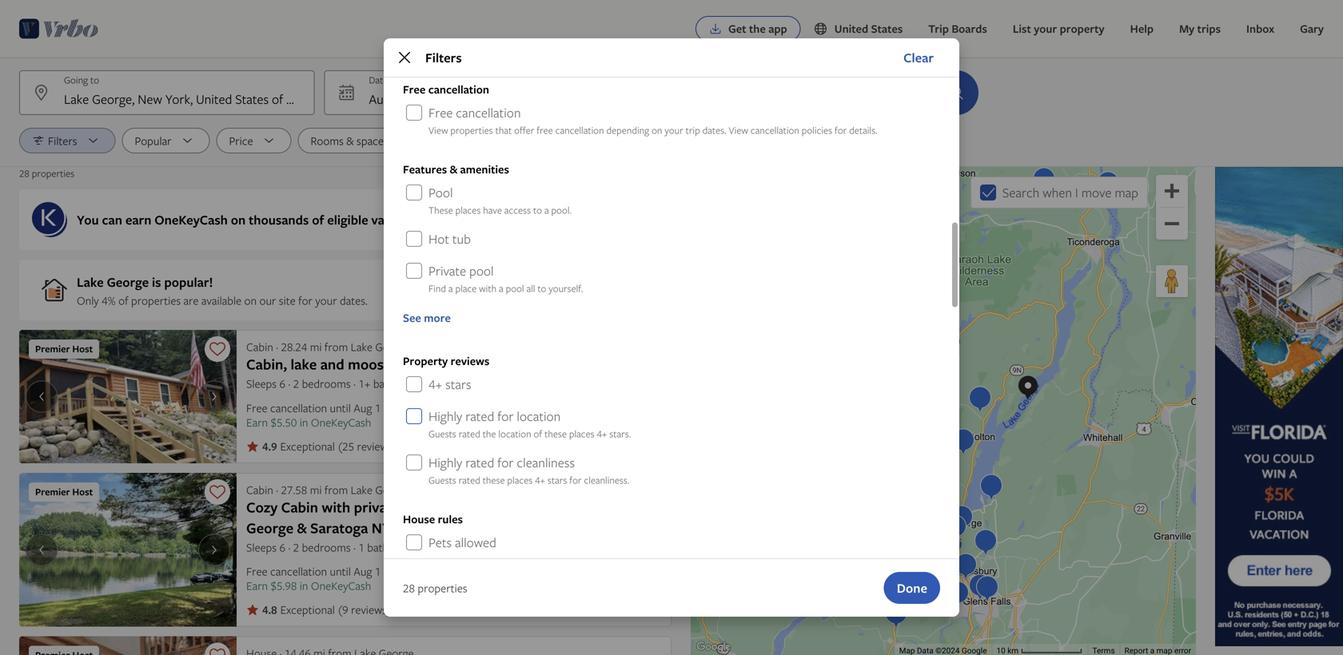 Task type: describe. For each thing, give the bounding box(es) containing it.
the inside highly rated for location guests rated the location of these places 4+ stars.
[[483, 427, 496, 441]]

28.24
[[281, 339, 307, 355]]

guests for highly rated for location
[[429, 427, 456, 441]]

depending
[[607, 124, 649, 137]]

that
[[495, 124, 512, 137]]

2 inside cabin · 27.58 mi from lake george cozy cabin with private river access, 25 minutes from lake george & saratoga ny. sleeps 6 · 2 bedrooms · 1 bathroom
[[293, 540, 299, 555]]

have
[[483, 204, 502, 217]]

6 inside cabin · 27.58 mi from lake george cozy cabin with private river access, 25 minutes from lake george & saratoga ny. sleeps 6 · 2 bedrooms · 1 bathroom
[[279, 540, 286, 555]]

trips
[[1198, 21, 1221, 36]]

premier host for cabin, lake and moose...oh my!!
[[35, 343, 93, 356]]

rooms
[[311, 133, 344, 148]]

cancellation inside free cancellation until aug 1 earn $5.98 in onekeycash
[[270, 564, 327, 579]]

premier host for cozy cabin with private river access, 25 minutes from lake george & saratoga ny.
[[35, 486, 93, 499]]

sleeps inside cabin · 28.24 mi from lake george cabin, lake and moose...oh my!! sleeps 6 · 2 bedrooms · 1+ bathroom
[[246, 376, 277, 391]]

offer
[[514, 124, 534, 137]]

4.9
[[262, 439, 277, 455]]

with inside "private pool find a place with a pool all to yourself."
[[479, 282, 497, 295]]

· down 28.24
[[288, 376, 290, 391]]

lake up ny.
[[351, 483, 373, 498]]

xsmall image for cozy cabin with private river access, 25 minutes from lake george & saratoga ny.
[[246, 604, 259, 617]]

of for properties
[[118, 293, 128, 308]]

rooms & spaces button
[[298, 128, 427, 154]]

free cancellation free cancellation view properties that offer free cancellation depending on your trip dates. view cancellation policies for details.
[[403, 82, 878, 137]]

earn for cozy cabin with private river access, 25 minutes from lake george & saratoga ny.
[[246, 579, 268, 594]]

1 inside cabin · 27.58 mi from lake george cozy cabin with private river access, 25 minutes from lake george & saratoga ny. sleeps 6 · 2 bedrooms · 1 bathroom
[[359, 540, 365, 555]]

cleanliness.
[[584, 474, 630, 487]]

reviews
[[451, 354, 490, 369]]

aug for free cancellation until aug 1 earn $5.50 in onekeycash
[[354, 401, 372, 416]]

these inside the highly rated for cleanliness guests rated these places 4+ stars for cleanliness.
[[483, 474, 505, 487]]

homes.
[[424, 211, 466, 229]]

done button
[[884, 573, 940, 605]]

4+ inside highly rated for location guests rated the location of these places 4+ stars.
[[597, 427, 607, 441]]

see more button
[[403, 311, 940, 326]]

all
[[527, 282, 535, 295]]

1 vertical spatial location
[[499, 427, 531, 441]]

yourself.
[[549, 282, 583, 295]]

your inside the lake george is popular! only 4% of properties are available on our site for your dates.
[[315, 293, 337, 308]]

properties down the pets
[[418, 581, 467, 596]]

earn for cabin, lake and moose...oh my!!
[[246, 415, 268, 430]]

places inside the highly rated for cleanliness guests rated these places 4+ stars for cleanliness.
[[507, 474, 533, 487]]

places inside pool these places have access to a pool.
[[455, 204, 481, 217]]

1+
[[359, 376, 371, 391]]

$275
[[631, 419, 662, 439]]

trip
[[929, 21, 949, 36]]

aug for free cancellation until aug 1 earn $5.98 in onekeycash
[[354, 564, 372, 579]]

1 horizontal spatial 28 properties
[[403, 581, 467, 596]]

close sort and filter image
[[395, 48, 414, 67]]

show next image for cozy cabin with private river access, 25 minutes from lake george & saratoga ny. image
[[205, 544, 224, 557]]

stars inside the highly rated for cleanliness guests rated these places 4+ stars for cleanliness.
[[548, 474, 567, 487]]

$356
[[619, 605, 639, 618]]

aug for aug 15 - aug 16
[[417, 90, 438, 108]]

cabin right cozy in the left bottom of the page
[[281, 498, 318, 517]]

earn
[[125, 211, 151, 229]]

host for cabin,
[[72, 343, 93, 356]]

amenities
[[460, 162, 509, 177]]

2 view from the left
[[729, 124, 748, 137]]

can
[[102, 211, 122, 229]]

george inside cabin · 28.24 mi from lake george cabin, lake and moose...oh my!! sleeps 6 · 2 bedrooms · 1+ bathroom
[[375, 339, 410, 355]]

united states button
[[801, 13, 916, 45]]

price button
[[216, 128, 292, 154]]

lake george is popular! only 4% of properties are available on our site for your dates.
[[77, 273, 368, 308]]

united
[[835, 21, 869, 36]]

see more
[[403, 311, 451, 326]]

cancellation left the policies
[[751, 124, 800, 137]]

hot tub
[[429, 230, 471, 248]]

rooms & spaces
[[311, 133, 388, 148]]

free for free cancellation until aug 1 earn $5.98 in onekeycash
[[246, 564, 268, 579]]

aug 15 - aug 16
[[369, 90, 455, 108]]

by
[[469, 133, 481, 148]]

bathroom inside cabin · 28.24 mi from lake george cabin, lake and moose...oh my!! sleeps 6 · 2 bedrooms · 1+ bathroom
[[373, 376, 421, 391]]

search
[[1003, 184, 1040, 202]]

access,
[[438, 498, 484, 517]]

25
[[488, 498, 503, 517]]

features & amenities
[[403, 162, 509, 177]]

lake inside the lake george is popular! only 4% of properties are available on our site for your dates.
[[77, 273, 104, 291]]

moose...oh
[[348, 355, 424, 374]]

my trips
[[1180, 21, 1221, 36]]

cleanliness
[[517, 454, 575, 472]]

& for amenities
[[450, 162, 458, 177]]

cancellation right -
[[428, 82, 489, 97]]

for inside the lake george is popular! only 4% of properties are available on our site for your dates.
[[298, 293, 313, 308]]

in for george
[[300, 579, 308, 594]]

my!!
[[428, 355, 458, 374]]

available
[[201, 293, 242, 308]]

app
[[769, 21, 787, 36]]

you
[[77, 211, 99, 229]]

go!
[[500, 211, 518, 229]]

inbox link
[[1234, 13, 1288, 45]]

1 for bathroom
[[375, 401, 381, 416]]

places inside highly rated for location guests rated the location of these places 4+ stars.
[[569, 427, 595, 441]]

and
[[320, 355, 345, 374]]

features
[[403, 162, 447, 177]]

inbox
[[1247, 21, 1275, 36]]

· left 27.58
[[276, 483, 278, 498]]

host for cozy
[[72, 486, 93, 499]]

0 vertical spatial onekeycash
[[155, 211, 228, 229]]

you can earn onekeycash on thousands of eligible vacation homes. let's go!
[[77, 211, 518, 229]]

· up $5.98
[[288, 540, 290, 555]]

done
[[897, 580, 928, 597]]

2 inside cabin · 28.24 mi from lake george cabin, lake and moose...oh my!! sleeps 6 · 2 bedrooms · 1+ bathroom
[[293, 376, 299, 391]]

cancellation up that
[[456, 104, 521, 122]]

i
[[1075, 184, 1079, 202]]

lake down 'cleanliness.'
[[598, 498, 628, 517]]

cabin for cozy cabin with private river access, 25 minutes from lake george & saratoga ny.
[[246, 483, 273, 498]]

4.8
[[262, 603, 277, 618]]

1 vertical spatial pool
[[506, 282, 524, 295]]

vrbo logo image
[[19, 16, 99, 42]]

our
[[259, 293, 276, 308]]

cancellation right free
[[555, 124, 604, 137]]

dates. inside the lake george is popular! only 4% of properties are available on our site for your dates.
[[340, 293, 368, 308]]

premier for cozy cabin with private river access, 25 minutes from lake george & saratoga ny.
[[35, 486, 70, 499]]

house rules pets allowed
[[403, 512, 497, 552]]

popular button
[[122, 128, 210, 154]]

from for with
[[325, 483, 348, 498]]

the inside get the app link
[[749, 21, 766, 36]]

only
[[77, 293, 99, 308]]

filters button
[[19, 128, 116, 154]]

get the app link
[[696, 16, 801, 42]]

for inside free cancellation free cancellation view properties that offer free cancellation depending on your trip dates. view cancellation policies for details.
[[835, 124, 847, 137]]

property reviews 4+ stars
[[403, 354, 490, 393]]

george down cozy in the left bottom of the page
[[246, 519, 294, 538]]

cancellation inside free cancellation until aug 1 earn $5.50 in onekeycash
[[270, 401, 327, 416]]

map
[[1115, 184, 1139, 202]]

on inside the lake george is popular! only 4% of properties are available on our site for your dates.
[[244, 293, 257, 308]]

aug left "15"
[[369, 90, 390, 108]]

onekeycash for cabin,
[[311, 415, 371, 430]]

-
[[410, 90, 414, 108]]

a for pool
[[545, 204, 549, 217]]

1 for saratoga
[[375, 564, 381, 579]]

rules
[[438, 512, 463, 527]]

cabin · 28.24 mi from lake george cabin, lake and moose...oh my!! sleeps 6 · 2 bedrooms · 1+ bathroom
[[246, 339, 458, 391]]

these inside highly rated for location guests rated the location of these places 4+ stars.
[[545, 427, 567, 441]]

· left 1+
[[354, 376, 356, 391]]

(9
[[338, 603, 348, 618]]

show previous image for cozy cabin with private river access, 25 minutes from lake george & saratoga ny. image
[[32, 544, 51, 557]]

tub
[[453, 230, 471, 248]]

for left 'cleanliness.'
[[570, 474, 582, 487]]

highly for highly rated for location
[[429, 408, 462, 425]]

my trips link
[[1167, 13, 1234, 45]]

united states
[[835, 21, 903, 36]]

15
[[393, 90, 407, 108]]

stars inside property reviews 4+ stars
[[445, 376, 471, 393]]

site
[[279, 293, 296, 308]]

0 horizontal spatial 28 properties
[[19, 167, 74, 180]]

1 view from the left
[[429, 124, 448, 137]]

show previous image for cabin, lake and moose...oh my!! image
[[32, 391, 51, 403]]

lake inside cabin · 28.24 mi from lake george cabin, lake and moose...oh my!! sleeps 6 · 2 bedrooms · 1+ bathroom
[[351, 339, 373, 355]]



Task type: locate. For each thing, give the bounding box(es) containing it.
bathroom down moose...oh
[[373, 376, 421, 391]]

earn inside free cancellation until aug 1 earn $5.50 in onekeycash
[[246, 415, 268, 430]]

dates. inside free cancellation free cancellation view properties that offer free cancellation depending on your trip dates. view cancellation policies for details.
[[703, 124, 727, 137]]

when
[[1043, 184, 1072, 202]]

a left pool.
[[545, 204, 549, 217]]

to
[[533, 204, 542, 217], [538, 282, 546, 295]]

until
[[330, 401, 351, 416], [330, 564, 351, 579]]

& left spaces
[[346, 133, 354, 148]]

2 vertical spatial of
[[534, 427, 542, 441]]

reviews) right (25
[[357, 439, 397, 454]]

view
[[429, 124, 448, 137], [729, 124, 748, 137]]

0 vertical spatial bedrooms
[[302, 376, 351, 391]]

of for eligible
[[312, 211, 324, 229]]

places left stars. on the left bottom of the page
[[569, 427, 595, 441]]

until for 1+
[[330, 401, 351, 416]]

exceptional inside 4.8 exceptional (9 reviews)
[[280, 603, 335, 618]]

exceptional for ·
[[280, 439, 335, 454]]

1 vertical spatial guests
[[429, 474, 456, 487]]

vacation
[[371, 211, 421, 229]]

properties down 'filters' button
[[32, 167, 74, 180]]

4+ inside the highly rated for cleanliness guests rated these places 4+ stars for cleanliness.
[[535, 474, 545, 487]]

aug down 1+
[[354, 401, 372, 416]]

on left thousands
[[231, 211, 246, 229]]

2 vertical spatial 1
[[375, 564, 381, 579]]

to inside pool these places have access to a pool.
[[533, 204, 542, 217]]

2 vertical spatial places
[[507, 474, 533, 487]]

0 vertical spatial bathroom
[[373, 376, 421, 391]]

highly for highly rated for cleanliness
[[429, 454, 462, 472]]

1 vertical spatial xsmall image
[[246, 604, 259, 617]]

show next image for cabin, lake and moose...oh my!! image
[[205, 391, 224, 403]]

these
[[429, 204, 453, 217]]

stars
[[445, 376, 471, 393], [548, 474, 567, 487]]

4+ left stars. on the left bottom of the page
[[597, 427, 607, 441]]

2
[[293, 376, 299, 391], [293, 540, 299, 555]]

0 vertical spatial in
[[300, 415, 308, 430]]

onekeycash inside free cancellation until aug 1 earn $5.98 in onekeycash
[[311, 579, 371, 594]]

reviews) inside 4.9 exceptional (25 reviews)
[[357, 439, 397, 454]]

1 vertical spatial of
[[118, 293, 128, 308]]

to inside "private pool find a place with a pool all to yourself."
[[538, 282, 546, 295]]

2 vertical spatial 4+
[[535, 474, 545, 487]]

popular!
[[164, 273, 213, 291]]

aug down ny.
[[354, 564, 372, 579]]

google image
[[695, 640, 733, 656]]

0 horizontal spatial view
[[429, 124, 448, 137]]

4.9 exceptional (25 reviews)
[[262, 439, 397, 455]]

0 vertical spatial places
[[455, 204, 481, 217]]

living area image
[[19, 637, 237, 656]]

(25
[[338, 439, 354, 454]]

0 vertical spatial until
[[330, 401, 351, 416]]

free left $5.98
[[246, 564, 268, 579]]

1 horizontal spatial these
[[545, 427, 567, 441]]

1 mi from the top
[[310, 339, 322, 355]]

mi right 28.24
[[310, 339, 322, 355]]

stars down my!!
[[445, 376, 471, 393]]

1 horizontal spatial view
[[729, 124, 748, 137]]

0 horizontal spatial your
[[315, 293, 337, 308]]

1 horizontal spatial places
[[507, 474, 533, 487]]

get
[[728, 21, 747, 36]]

2 earn from the top
[[246, 579, 268, 594]]

for left details.
[[835, 124, 847, 137]]

of inside highly rated for location guests rated the location of these places 4+ stars.
[[534, 427, 542, 441]]

for left cleanliness
[[498, 454, 514, 472]]

pool up the place
[[469, 262, 494, 280]]

george up ny.
[[375, 483, 410, 498]]

2 horizontal spatial of
[[534, 427, 542, 441]]

1 vertical spatial your
[[665, 124, 683, 137]]

from down 'cleanliness.'
[[562, 498, 594, 517]]

1 vertical spatial sleeps
[[246, 540, 277, 555]]

1 vertical spatial 28 properties
[[403, 581, 467, 596]]

house
[[403, 512, 435, 527]]

highly inside highly rated for location guests rated the location of these places 4+ stars.
[[429, 408, 462, 425]]

stars.
[[610, 427, 631, 441]]

& inside cabin · 27.58 mi from lake george cozy cabin with private river access, 25 minutes from lake george & saratoga ny. sleeps 6 · 2 bedrooms · 1 bathroom
[[297, 519, 307, 538]]

cancellation down lake
[[270, 401, 327, 416]]

your right the list
[[1034, 21, 1057, 36]]

guests for highly rated for cleanliness
[[429, 474, 456, 487]]

onekeycash up (25
[[311, 415, 371, 430]]

1 horizontal spatial 4+
[[535, 474, 545, 487]]

0 vertical spatial 6
[[279, 376, 286, 391]]

these up 25
[[483, 474, 505, 487]]

river
[[403, 498, 434, 517]]

& inside button
[[346, 133, 354, 148]]

1 vertical spatial 2
[[293, 540, 299, 555]]

onekeycash for cozy
[[311, 579, 371, 594]]

from for and
[[325, 339, 348, 355]]

1 down saratoga
[[359, 540, 365, 555]]

exceptional inside 4.9 exceptional (25 reviews)
[[280, 439, 335, 454]]

2 premier host from the top
[[35, 486, 93, 499]]

free for free cancellation free cancellation view properties that offer free cancellation depending on your trip dates. view cancellation policies for details.
[[403, 82, 426, 97]]

highly inside the highly rated for cleanliness guests rated these places 4+ stars for cleanliness.
[[429, 454, 462, 472]]

0 vertical spatial location
[[517, 408, 561, 425]]

1 premier host from the top
[[35, 343, 93, 356]]

of left eligible
[[312, 211, 324, 229]]

2 guests from the top
[[429, 474, 456, 487]]

0 vertical spatial pool
[[469, 262, 494, 280]]

1 vertical spatial onekeycash
[[311, 415, 371, 430]]

0 vertical spatial earn
[[246, 415, 268, 430]]

sleeps down cabin,
[[246, 376, 277, 391]]

1 vertical spatial until
[[330, 564, 351, 579]]

4+ inside property reviews 4+ stars
[[429, 376, 442, 393]]

guests down property reviews 4+ stars
[[429, 427, 456, 441]]

1 inside free cancellation until aug 1 earn $5.98 in onekeycash
[[375, 564, 381, 579]]

premier
[[35, 343, 70, 356], [35, 486, 70, 499]]

guests up access,
[[429, 474, 456, 487]]

free
[[537, 124, 553, 137]]

your left the trip
[[665, 124, 683, 137]]

1 vertical spatial dates.
[[340, 293, 368, 308]]

1 sleeps from the top
[[246, 376, 277, 391]]

george up 4%
[[107, 273, 149, 291]]

1 horizontal spatial a
[[499, 282, 504, 295]]

1 horizontal spatial filters
[[425, 49, 462, 66]]

properties down the is
[[131, 293, 181, 308]]

mi inside cabin · 27.58 mi from lake george cozy cabin with private river access, 25 minutes from lake george & saratoga ny. sleeps 6 · 2 bedrooms · 1 bathroom
[[310, 483, 322, 498]]

are
[[184, 293, 199, 308]]

premier up show previous image for cozy cabin with private river access, 25 minutes from lake george & saratoga ny.
[[35, 486, 70, 499]]

0 vertical spatial to
[[533, 204, 542, 217]]

for inside highly rated for location guests rated the location of these places 4+ stars.
[[498, 408, 514, 425]]

your inside free cancellation free cancellation view properties that offer free cancellation depending on your trip dates. view cancellation policies for details.
[[665, 124, 683, 137]]

1 vertical spatial host
[[72, 486, 93, 499]]

premier host up show previous image for cabin, lake and moose...oh my!!
[[35, 343, 93, 356]]

these up cleanliness
[[545, 427, 567, 441]]

$5.50
[[271, 415, 297, 430]]

free down close sort and filter image
[[403, 82, 426, 97]]

reviews) for saratoga
[[351, 603, 391, 618]]

2 horizontal spatial 4+
[[597, 427, 607, 441]]

2 mi from the top
[[310, 483, 322, 498]]

2 up free cancellation until aug 1 earn $5.98 in onekeycash
[[293, 540, 299, 555]]

property
[[403, 354, 448, 369]]

1 exceptional from the top
[[280, 439, 335, 454]]

0 horizontal spatial a
[[449, 282, 453, 295]]

0 vertical spatial highly
[[429, 408, 462, 425]]

on left the our at the left of page
[[244, 293, 257, 308]]

bedrooms down saratoga
[[302, 540, 351, 555]]

2 vertical spatial onekeycash
[[311, 579, 371, 594]]

0 horizontal spatial dates.
[[340, 293, 368, 308]]

·
[[276, 339, 278, 355], [288, 376, 290, 391], [354, 376, 356, 391], [276, 483, 278, 498], [288, 540, 290, 555], [354, 540, 356, 555]]

exceptional
[[280, 439, 335, 454], [280, 603, 335, 618]]

reviews) for bathroom
[[357, 439, 397, 454]]

1 vertical spatial reviews)
[[351, 603, 391, 618]]

until inside free cancellation until aug 1 earn $5.50 in onekeycash
[[330, 401, 351, 416]]

0 vertical spatial guests
[[429, 427, 456, 441]]

help link
[[1118, 13, 1167, 45]]

& up pool
[[450, 162, 458, 177]]

host
[[72, 343, 93, 356], [72, 486, 93, 499]]

earn inside free cancellation until aug 1 earn $5.98 in onekeycash
[[246, 579, 268, 594]]

highly rated for location guests rated the location of these places 4+ stars.
[[429, 408, 631, 441]]

0 vertical spatial xsmall image
[[246, 440, 259, 453]]

lake
[[291, 355, 317, 374]]

1 vertical spatial mi
[[310, 483, 322, 498]]

0 horizontal spatial &
[[297, 519, 307, 538]]

2 until from the top
[[330, 564, 351, 579]]

1 horizontal spatial 28
[[403, 581, 415, 596]]

1 in from the top
[[300, 415, 308, 430]]

price
[[229, 133, 253, 148]]

until for &
[[330, 564, 351, 579]]

dialog
[[384, 38, 960, 656]]

a right find
[[449, 282, 453, 295]]

view down the '16'
[[429, 124, 448, 137]]

1 horizontal spatial the
[[749, 21, 766, 36]]

aug right -
[[417, 90, 438, 108]]

aug
[[369, 90, 390, 108], [417, 90, 438, 108], [354, 401, 372, 416], [354, 564, 372, 579]]

1 premier from the top
[[35, 343, 70, 356]]

lake
[[77, 273, 104, 291], [351, 339, 373, 355], [351, 483, 373, 498], [598, 498, 628, 517]]

2 in from the top
[[300, 579, 308, 594]]

mi for lake
[[310, 339, 322, 355]]

0 vertical spatial 28
[[19, 167, 29, 180]]

bathroom down ny.
[[367, 540, 415, 555]]

6 down cabin,
[[279, 376, 286, 391]]

pool.
[[551, 204, 572, 217]]

search image
[[947, 83, 966, 102]]

2 vertical spatial &
[[297, 519, 307, 538]]

total
[[642, 605, 661, 618]]

xsmall image for cabin, lake and moose...oh my!!
[[246, 440, 259, 453]]

2 bedrooms from the top
[[302, 540, 351, 555]]

1 vertical spatial places
[[569, 427, 595, 441]]

& left saratoga
[[297, 519, 307, 538]]

list
[[1013, 21, 1031, 36]]

places up minutes
[[507, 474, 533, 487]]

a inside pool these places have access to a pool.
[[545, 204, 549, 217]]

rated
[[466, 408, 494, 425], [459, 427, 480, 441], [466, 454, 494, 472], [459, 474, 480, 487]]

cancellation up 4.8 exceptional (9 reviews) at the bottom left of page
[[270, 564, 327, 579]]

lake right and
[[351, 339, 373, 355]]

1 vertical spatial 1
[[359, 540, 365, 555]]

onekeycash up the (9
[[311, 579, 371, 594]]

bedrooms inside cabin · 28.24 mi from lake george cabin, lake and moose...oh my!! sleeps 6 · 2 bedrooms · 1+ bathroom
[[302, 376, 351, 391]]

cabin · 27.58 mi from lake george cozy cabin with private river access, 25 minutes from lake george & saratoga ny. sleeps 6 · 2 bedrooms · 1 bathroom
[[246, 483, 628, 555]]

1 highly from the top
[[429, 408, 462, 425]]

xsmall image
[[246, 440, 259, 453], [246, 604, 259, 617]]

saratoga
[[310, 519, 368, 538]]

minutes
[[506, 498, 559, 517]]

of up cleanliness
[[534, 427, 542, 441]]

0 horizontal spatial filters
[[48, 133, 77, 148]]

your right site
[[315, 293, 337, 308]]

stars down cleanliness
[[548, 474, 567, 487]]

properties inside the lake george is popular! only 4% of properties are available on our site for your dates.
[[131, 293, 181, 308]]

1 vertical spatial bathroom
[[367, 540, 415, 555]]

0 vertical spatial 4+
[[429, 376, 442, 393]]

mi for cabin
[[310, 483, 322, 498]]

28
[[19, 167, 29, 180], [403, 581, 415, 596]]

0 vertical spatial mi
[[310, 339, 322, 355]]

1 horizontal spatial with
[[479, 282, 497, 295]]

bedrooms inside cabin · 27.58 mi from lake george cozy cabin with private river access, 25 minutes from lake george & saratoga ny. sleeps 6 · 2 bedrooms · 1 bathroom
[[302, 540, 351, 555]]

the up the highly rated for cleanliness guests rated these places 4+ stars for cleanliness. at left bottom
[[483, 427, 496, 441]]

golf image
[[19, 473, 237, 627]]

1 vertical spatial on
[[231, 211, 246, 229]]

sort
[[446, 133, 467, 148]]

exceptional for george
[[280, 603, 335, 618]]

2 horizontal spatial places
[[569, 427, 595, 441]]

1 xsmall image from the top
[[246, 440, 259, 453]]

sleeps
[[246, 376, 277, 391], [246, 540, 277, 555]]

2 horizontal spatial your
[[1034, 21, 1057, 36]]

1 vertical spatial premier
[[35, 486, 70, 499]]

2 horizontal spatial &
[[450, 162, 458, 177]]

with inside cabin · 27.58 mi from lake george cozy cabin with private river access, 25 minutes from lake george & saratoga ny. sleeps 6 · 2 bedrooms · 1 bathroom
[[322, 498, 350, 517]]

on inside free cancellation free cancellation view properties that offer free cancellation depending on your trip dates. view cancellation policies for details.
[[652, 124, 662, 137]]

cabin for cabin, lake and moose...oh my!!
[[246, 339, 273, 355]]

1 vertical spatial in
[[300, 579, 308, 594]]

free right -
[[429, 104, 453, 122]]

0 vertical spatial exceptional
[[280, 439, 335, 454]]

1 vertical spatial 6
[[279, 540, 286, 555]]

search when i move map
[[1003, 184, 1139, 202]]

these
[[545, 427, 567, 441], [483, 474, 505, 487]]

onekeycash right earn
[[155, 211, 228, 229]]

1 vertical spatial highly
[[429, 454, 462, 472]]

sleeps inside cabin · 27.58 mi from lake george cozy cabin with private river access, 25 minutes from lake george & saratoga ny. sleeps 6 · 2 bedrooms · 1 bathroom
[[246, 540, 277, 555]]

&
[[346, 133, 354, 148], [450, 162, 458, 177], [297, 519, 307, 538]]

location up cleanliness
[[517, 408, 561, 425]]

exceptional down free cancellation until aug 1 earn $5.98 in onekeycash
[[280, 603, 335, 618]]

list your property
[[1013, 21, 1105, 36]]

guests inside the highly rated for cleanliness guests rated these places 4+ stars for cleanliness.
[[429, 474, 456, 487]]

properties
[[451, 124, 493, 137], [32, 167, 74, 180], [131, 293, 181, 308], [418, 581, 467, 596]]

view right the trip
[[729, 124, 748, 137]]

on right depending
[[652, 124, 662, 137]]

0 horizontal spatial places
[[455, 204, 481, 217]]

0 horizontal spatial pool
[[469, 262, 494, 280]]

2 xsmall image from the top
[[246, 604, 259, 617]]

highly up access,
[[429, 454, 462, 472]]

0 vertical spatial premier host
[[35, 343, 93, 356]]

mi right 27.58
[[310, 483, 322, 498]]

george inside the lake george is popular! only 4% of properties are available on our site for your dates.
[[107, 273, 149, 291]]

dialog containing filters
[[384, 38, 960, 656]]

list your property link
[[1000, 13, 1118, 45]]

to right access
[[533, 204, 542, 217]]

0 vertical spatial these
[[545, 427, 567, 441]]

1 vertical spatial to
[[538, 282, 546, 295]]

policies
[[802, 124, 833, 137]]

1 vertical spatial 28
[[403, 581, 415, 596]]

1 vertical spatial stars
[[548, 474, 567, 487]]

1 horizontal spatial of
[[312, 211, 324, 229]]

6 inside cabin · 28.24 mi from lake george cabin, lake and moose...oh my!! sleeps 6 · 2 bedrooms · 1+ bathroom
[[279, 376, 286, 391]]

0 vertical spatial premier
[[35, 343, 70, 356]]

aug inside free cancellation until aug 1 earn $5.50 in onekeycash
[[354, 401, 372, 416]]

2 host from the top
[[72, 486, 93, 499]]

6 up $5.98
[[279, 540, 286, 555]]

2 vertical spatial on
[[244, 293, 257, 308]]

a
[[545, 204, 549, 217], [449, 282, 453, 295], [499, 282, 504, 295]]

2 exceptional from the top
[[280, 603, 335, 618]]

clear
[[904, 49, 934, 66]]

4%
[[102, 293, 116, 308]]

· left 28.24
[[276, 339, 278, 355]]

highly down property reviews 4+ stars
[[429, 408, 462, 425]]

let's
[[469, 211, 497, 229]]

properties inside free cancellation free cancellation view properties that offer free cancellation depending on your trip dates. view cancellation policies for details.
[[451, 124, 493, 137]]

1 host from the top
[[72, 343, 93, 356]]

0 horizontal spatial 28
[[19, 167, 29, 180]]

spaces
[[357, 133, 388, 148]]

map region
[[691, 167, 1196, 656]]

1 inside free cancellation until aug 1 earn $5.50 in onekeycash
[[375, 401, 381, 416]]

earn left $5.98
[[246, 579, 268, 594]]

1 2 from the top
[[293, 376, 299, 391]]

1 vertical spatial &
[[450, 162, 458, 177]]

filters inside button
[[48, 133, 77, 148]]

1 bedrooms from the top
[[302, 376, 351, 391]]

download the app button image
[[709, 22, 722, 35]]

2 premier from the top
[[35, 486, 70, 499]]

free inside free cancellation until aug 1 earn $5.98 in onekeycash
[[246, 564, 268, 579]]

4.8 exceptional (9 reviews)
[[262, 603, 391, 618]]

in inside free cancellation until aug 1 earn $5.50 in onekeycash
[[300, 415, 308, 430]]

premier for cabin, lake and moose...oh my!!
[[35, 343, 70, 356]]

free for free cancellation until aug 1 earn $5.50 in onekeycash
[[246, 401, 268, 416]]

boards
[[952, 21, 987, 36]]

free left the $5.50
[[246, 401, 268, 416]]

your
[[1034, 21, 1057, 36], [665, 124, 683, 137], [315, 293, 337, 308]]

bedrooms down and
[[302, 376, 351, 391]]

$5.98
[[271, 579, 297, 594]]

bathroom inside cabin · 27.58 mi from lake george cozy cabin with private river access, 25 minutes from lake george & saratoga ny. sleeps 6 · 2 bedrooms · 1 bathroom
[[367, 540, 415, 555]]

0 horizontal spatial stars
[[445, 376, 471, 393]]

1 vertical spatial the
[[483, 427, 496, 441]]

0 vertical spatial host
[[72, 343, 93, 356]]

cabin inside cabin · 28.24 mi from lake george cabin, lake and moose...oh my!! sleeps 6 · 2 bedrooms · 1+ bathroom
[[246, 339, 273, 355]]

in for ·
[[300, 415, 308, 430]]

cozy
[[246, 498, 278, 517]]

free cancellation until aug 1 earn $5.50 in onekeycash
[[246, 401, 381, 430]]

pool left all
[[506, 282, 524, 295]]

mi inside cabin · 28.24 mi from lake george cabin, lake and moose...oh my!! sleeps 6 · 2 bedrooms · 1+ bathroom
[[310, 339, 322, 355]]

0 vertical spatial filters
[[425, 49, 462, 66]]

1 earn from the top
[[246, 415, 268, 430]]

places left have
[[455, 204, 481, 217]]

1 down ny.
[[375, 564, 381, 579]]

from up saratoga
[[325, 483, 348, 498]]

0 vertical spatial &
[[346, 133, 354, 148]]

2 highly from the top
[[429, 454, 462, 472]]

0 vertical spatial on
[[652, 124, 662, 137]]

2 horizontal spatial a
[[545, 204, 549, 217]]

premier up show previous image for cabin, lake and moose...oh my!!
[[35, 343, 70, 356]]

from inside cabin · 28.24 mi from lake george cabin, lake and moose...oh my!! sleeps 6 · 2 bedrooms · 1+ bathroom
[[325, 339, 348, 355]]

28 properties down the pets
[[403, 581, 467, 596]]

exceptional down free cancellation until aug 1 earn $5.50 in onekeycash
[[280, 439, 335, 454]]

0 vertical spatial with
[[479, 282, 497, 295]]

· down saratoga
[[354, 540, 356, 555]]

0 horizontal spatial the
[[483, 427, 496, 441]]

of right 4%
[[118, 293, 128, 308]]

free inside free cancellation until aug 1 earn $5.50 in onekeycash
[[246, 401, 268, 416]]

0 vertical spatial 28 properties
[[19, 167, 74, 180]]

until inside free cancellation until aug 1 earn $5.98 in onekeycash
[[330, 564, 351, 579]]

1 horizontal spatial your
[[665, 124, 683, 137]]

pool
[[429, 184, 453, 202]]

popular
[[135, 133, 172, 148]]

allowed
[[455, 534, 497, 552]]

aug inside free cancellation until aug 1 earn $5.98 in onekeycash
[[354, 564, 372, 579]]

of inside the lake george is popular! only 4% of properties are available on our site for your dates.
[[118, 293, 128, 308]]

ny.
[[372, 519, 394, 538]]

a for private
[[499, 282, 504, 295]]

reviews) right the (9
[[351, 603, 391, 618]]

1 guests from the top
[[429, 427, 456, 441]]

cabin left 28.24
[[246, 339, 273, 355]]

28 down 'filters' button
[[19, 167, 29, 180]]

move
[[1082, 184, 1112, 202]]

27.58
[[281, 483, 307, 498]]

in right $5.98
[[300, 579, 308, 594]]

aug 15 - aug 16 button
[[324, 70, 619, 115]]

1 6 from the top
[[279, 376, 286, 391]]

1 horizontal spatial &
[[346, 133, 354, 148]]

xsmall image left 4.9
[[246, 440, 259, 453]]

0 vertical spatial sleeps
[[246, 376, 277, 391]]

& for spaces
[[346, 133, 354, 148]]

guests inside highly rated for location guests rated the location of these places 4+ stars.
[[429, 427, 456, 441]]

pets
[[429, 534, 452, 552]]

george down see
[[375, 339, 410, 355]]

small image
[[814, 22, 835, 36]]

0 horizontal spatial 4+
[[429, 376, 442, 393]]

0 vertical spatial stars
[[445, 376, 471, 393]]

1 horizontal spatial stars
[[548, 474, 567, 487]]

cabin
[[246, 339, 273, 355], [246, 483, 273, 498], [281, 498, 318, 517]]

get the app
[[728, 21, 787, 36]]

sort by recommended
[[446, 133, 553, 148]]

1 vertical spatial filters
[[48, 133, 77, 148]]

4+ down cleanliness
[[535, 474, 545, 487]]

16
[[442, 90, 455, 108]]

1 vertical spatial exceptional
[[280, 603, 335, 618]]

details.
[[849, 124, 878, 137]]

2 down lake
[[293, 376, 299, 391]]

a left all
[[499, 282, 504, 295]]

until up (25
[[330, 401, 351, 416]]

reviews) inside 4.8 exceptional (9 reviews)
[[351, 603, 391, 618]]

28 down the house
[[403, 581, 415, 596]]

onekeycash
[[155, 211, 228, 229], [311, 415, 371, 430], [311, 579, 371, 594]]

2 6 from the top
[[279, 540, 286, 555]]

cabin,
[[246, 355, 287, 374]]

0 vertical spatial of
[[312, 211, 324, 229]]

$356 total button
[[617, 605, 662, 618]]

guests
[[429, 427, 456, 441], [429, 474, 456, 487]]

pool these places have access to a pool.
[[429, 184, 572, 217]]

to right all
[[538, 282, 546, 295]]

28 properties down 'filters' button
[[19, 167, 74, 180]]

in inside free cancellation until aug 1 earn $5.98 in onekeycash
[[300, 579, 308, 594]]

0 horizontal spatial these
[[483, 474, 505, 487]]

trip boards link
[[916, 13, 1000, 45]]

property grounds image
[[19, 330, 237, 464]]

is
[[152, 273, 161, 291]]

2 sleeps from the top
[[246, 540, 277, 555]]

0 horizontal spatial with
[[322, 498, 350, 517]]

reviews)
[[357, 439, 397, 454], [351, 603, 391, 618]]

2 2 from the top
[[293, 540, 299, 555]]

1 until from the top
[[330, 401, 351, 416]]

premier host up show previous image for cozy cabin with private river access, 25 minutes from lake george & saratoga ny.
[[35, 486, 93, 499]]

dates. right the trip
[[703, 124, 727, 137]]

earn left the $5.50
[[246, 415, 268, 430]]

bathroom
[[373, 376, 421, 391], [367, 540, 415, 555]]

1 horizontal spatial pool
[[506, 282, 524, 295]]

onekeycash inside free cancellation until aug 1 earn $5.50 in onekeycash
[[311, 415, 371, 430]]



Task type: vqa. For each thing, say whether or not it's contained in the screenshot.
all
yes



